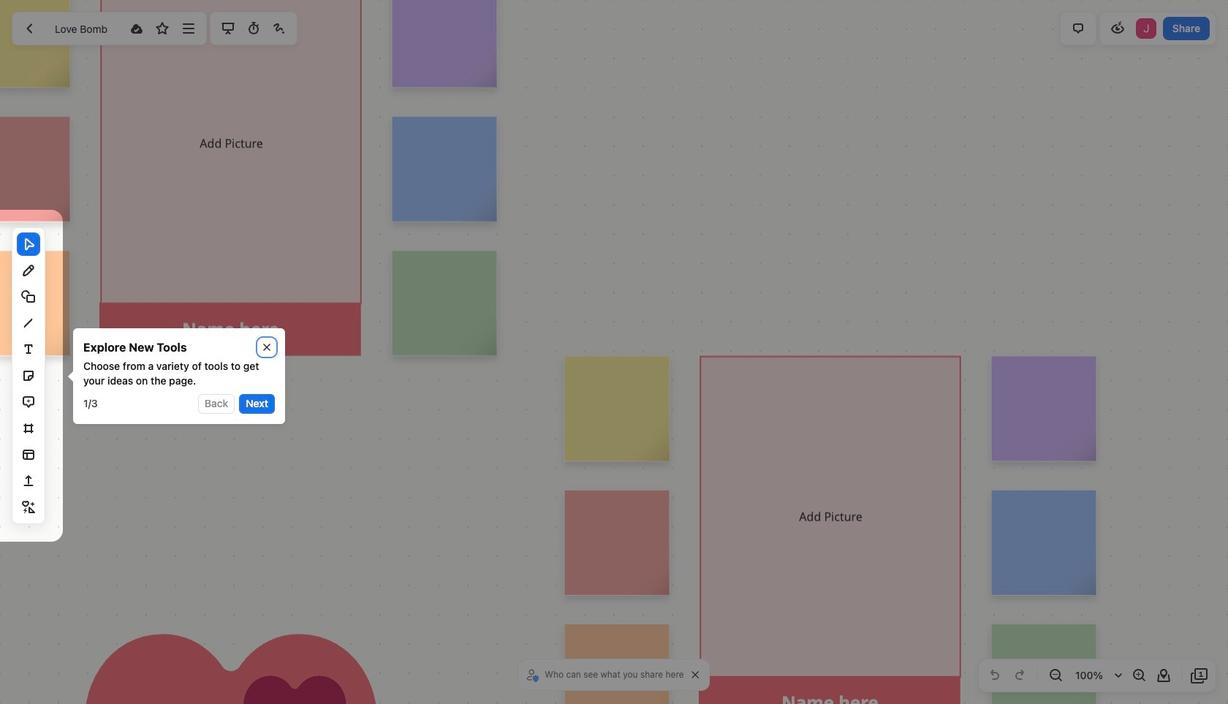 Task type: locate. For each thing, give the bounding box(es) containing it.
tooltip
[[63, 328, 285, 424]]

1 vertical spatial close image
[[692, 671, 700, 679]]

list
[[1135, 17, 1159, 40]]

zoom out image
[[1047, 667, 1065, 685]]

explore new tools element
[[83, 339, 187, 356]]

close image
[[263, 344, 271, 351], [692, 671, 700, 679]]

list item
[[1135, 17, 1159, 40]]

presentation image
[[219, 20, 237, 37]]

0 horizontal spatial close image
[[263, 344, 271, 351]]

star this whiteboard image
[[154, 20, 171, 37]]



Task type: vqa. For each thing, say whether or not it's contained in the screenshot.
the topmost Who
no



Task type: describe. For each thing, give the bounding box(es) containing it.
timer image
[[245, 20, 262, 37]]

more options image
[[180, 20, 197, 37]]

pages image
[[1192, 667, 1209, 685]]

comment panel image
[[1070, 20, 1088, 37]]

Document name text field
[[44, 17, 123, 40]]

1 horizontal spatial close image
[[692, 671, 700, 679]]

choose from a variety of tools to get your ideas on the page. element
[[83, 359, 275, 388]]

0 vertical spatial close image
[[263, 344, 271, 351]]

laser image
[[271, 20, 288, 37]]

dashboard image
[[21, 20, 39, 37]]

zoom in image
[[1131, 667, 1148, 685]]



